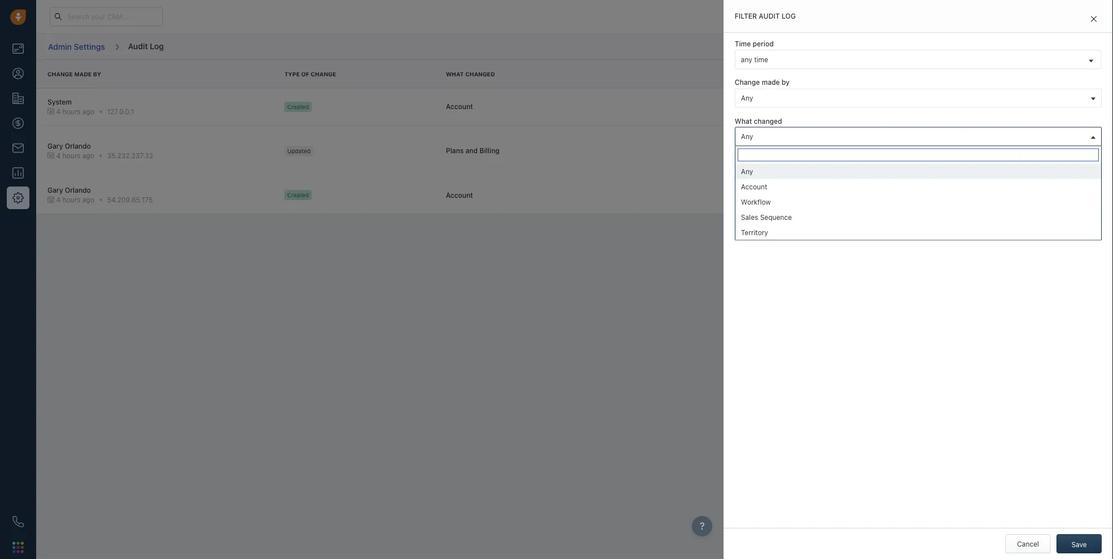 Task type: describe. For each thing, give the bounding box(es) containing it.
account option
[[736, 179, 1102, 194]]

35.232.237.32
[[107, 152, 153, 160]]

dialog containing filter audit log
[[724, 0, 1114, 560]]

orlando for 35.232.237.32
[[65, 142, 91, 150]]

workflow
[[742, 198, 771, 206]]

usd
[[889, 145, 903, 152]]

orlandogary85@gmail.com
[[963, 100, 1049, 108]]

enterprise
[[900, 100, 933, 108]]

any option
[[736, 164, 1102, 179]]

settings
[[74, 42, 105, 51]]

changed inside added subscription currency usd changed billing cycle from monthly to annual
[[794, 154, 823, 162]]

time
[[755, 56, 769, 63]]

ago for 127.0.0.1
[[82, 108, 94, 115]]

ago for 54.209.65.175
[[82, 196, 94, 204]]

log inside dialog
[[782, 12, 796, 20]]

sales inside option
[[742, 213, 759, 221]]

filter for filter
[[1077, 43, 1093, 51]]

54.209.65.175
[[107, 196, 153, 204]]

change for change made by
[[735, 78, 761, 86]]

subscription
[[817, 145, 857, 152]]

list box containing any
[[736, 164, 1102, 240]]

gary orlando for 35.232.237.32
[[48, 142, 91, 150]]

ago for 35.232.237.32
[[82, 152, 94, 160]]

what for what changed
[[735, 117, 753, 125]]

127.0.0.1
[[107, 108, 134, 115]]

4 for 35.232.237.32
[[56, 152, 61, 160]]

what changed
[[446, 71, 495, 77]]

what changed
[[735, 117, 783, 125]]

billing
[[480, 147, 500, 155]]

territory option
[[736, 225, 1102, 240]]

monthly
[[881, 154, 907, 162]]

cancel button
[[1006, 535, 1052, 554]]

change made by
[[48, 71, 101, 77]]

made
[[762, 78, 780, 86]]

any for list box containing any
[[742, 167, 754, 175]]

filter audit log
[[735, 12, 796, 20]]

on
[[859, 100, 867, 108]]

created for 127.0.0.1
[[287, 103, 309, 110]]

an
[[822, 100, 829, 108]]

created left an
[[794, 100, 820, 108]]

type of change
[[285, 71, 336, 77]]

filter button
[[1057, 37, 1103, 56]]

admin
[[48, 42, 72, 51]]

annual
[[917, 154, 939, 162]]

sequence
[[761, 213, 793, 221]]

audit log
[[128, 41, 164, 51]]

none search field inside dialog
[[738, 148, 1100, 161]]

plan,
[[935, 100, 950, 108]]

0 horizontal spatial audit
[[128, 41, 148, 51]]

phone element
[[7, 511, 29, 534]]

change made by
[[735, 78, 790, 86]]

territory
[[742, 229, 769, 236]]

to
[[909, 154, 915, 162]]

4 for 54.209.65.175
[[56, 196, 61, 204]]

plans and billing
[[446, 147, 500, 155]]

from
[[865, 154, 879, 162]]

plans
[[446, 147, 464, 155]]

4 hours ago for 54.209.65.175
[[56, 196, 94, 204]]

updated
[[287, 148, 311, 154]]

added
[[794, 145, 815, 152]]

hours for 127.0.0.1
[[62, 108, 81, 115]]

by
[[93, 71, 101, 77]]

any button
[[735, 127, 1103, 146]]

made
[[74, 71, 92, 77]]



Task type: locate. For each thing, give the bounding box(es) containing it.
0 horizontal spatial change
[[48, 71, 73, 77]]

save button
[[1057, 535, 1103, 554]]

2 orlando from the top
[[65, 186, 91, 194]]

0 vertical spatial 4
[[56, 108, 61, 115]]

changed
[[466, 71, 495, 77], [794, 154, 823, 162]]

filter
[[735, 12, 758, 20], [1077, 43, 1093, 51]]

audit
[[759, 12, 780, 20], [128, 41, 148, 51]]

ago left 54.209.65.175
[[82, 196, 94, 204]]

1 vertical spatial log
[[150, 41, 164, 51]]

0 vertical spatial account
[[446, 103, 473, 111]]

0 vertical spatial gary orlando
[[48, 142, 91, 150]]

orlando for 54.209.65.175
[[65, 186, 91, 194]]

2 vertical spatial 4
[[56, 196, 61, 204]]

0 vertical spatial gary
[[48, 142, 63, 150]]

1 horizontal spatial what
[[735, 117, 753, 125]]

3 hours from the top
[[62, 196, 81, 204]]

0 vertical spatial hours
[[62, 108, 81, 115]]

period
[[753, 40, 774, 48]]

2 4 hours ago from the top
[[56, 152, 94, 160]]

0 vertical spatial orlando
[[65, 142, 91, 150]]

any inside button
[[742, 94, 754, 102]]

ago
[[82, 108, 94, 115], [82, 152, 94, 160], [82, 196, 94, 204]]

created down type
[[287, 103, 309, 110]]

1 vertical spatial sales
[[742, 213, 759, 221]]

hours for 35.232.237.32
[[62, 152, 81, 160]]

1 horizontal spatial audit
[[759, 12, 780, 20]]

for
[[952, 100, 961, 108]]

1 vertical spatial any
[[742, 132, 754, 140]]

dialog
[[724, 0, 1114, 560]]

4 hours ago left 35.232.237.32
[[56, 152, 94, 160]]

and
[[466, 147, 478, 155]]

by
[[782, 78, 790, 86]]

hours for 54.209.65.175
[[62, 196, 81, 204]]

any time
[[742, 56, 769, 63]]

0 vertical spatial any
[[742, 94, 754, 102]]

account
[[446, 103, 473, 111], [742, 183, 768, 191], [446, 191, 473, 199]]

created an account on the sales enterprise plan, for orlandogary85@gmail.com
[[794, 100, 1049, 108]]

1 4 from the top
[[56, 108, 61, 115]]

account for 127.0.0.1
[[446, 103, 473, 111]]

sales sequence
[[742, 213, 793, 221]]

0 horizontal spatial changed
[[466, 71, 495, 77]]

1 vertical spatial hours
[[62, 152, 81, 160]]

account for 54.209.65.175
[[446, 191, 473, 199]]

0 vertical spatial log
[[782, 12, 796, 20]]

any for any dropdown button
[[742, 132, 754, 140]]

0 vertical spatial 4 hours ago
[[56, 108, 94, 115]]

sales
[[881, 100, 898, 108], [742, 213, 759, 221]]

change left made
[[48, 71, 73, 77]]

hours
[[62, 108, 81, 115], [62, 152, 81, 160], [62, 196, 81, 204]]

any
[[742, 56, 753, 63]]

gary
[[48, 142, 63, 150], [48, 186, 63, 194]]

orlando
[[65, 142, 91, 150], [65, 186, 91, 194]]

1 vertical spatial orlando
[[65, 186, 91, 194]]

0 vertical spatial ago
[[82, 108, 94, 115]]

1 horizontal spatial changed
[[794, 154, 823, 162]]

any button
[[735, 88, 1103, 108]]

admin settings
[[48, 42, 105, 51]]

2 vertical spatial ago
[[82, 196, 94, 204]]

1 horizontal spatial change
[[311, 71, 336, 77]]

1 vertical spatial ago
[[82, 152, 94, 160]]

save
[[1072, 541, 1088, 549]]

sales right the at the right top of page
[[881, 100, 898, 108]]

0 vertical spatial changed
[[466, 71, 495, 77]]

audit down search your crm... text box
[[128, 41, 148, 51]]

created for 54.209.65.175
[[287, 192, 309, 198]]

1 vertical spatial filter
[[1077, 43, 1093, 51]]

any for any button
[[742, 94, 754, 102]]

cycle
[[846, 154, 863, 162]]

type
[[285, 71, 300, 77]]

2 hours from the top
[[62, 152, 81, 160]]

4 hours ago down system
[[56, 108, 94, 115]]

filter for filter audit log
[[735, 12, 758, 20]]

1 horizontal spatial log
[[782, 12, 796, 20]]

1 ago from the top
[[82, 108, 94, 115]]

log
[[782, 12, 796, 20], [150, 41, 164, 51]]

any inside option
[[742, 167, 754, 175]]

change
[[48, 71, 73, 77], [311, 71, 336, 77], [735, 78, 761, 86]]

filter inside button
[[1077, 43, 1093, 51]]

account down the what changed
[[446, 103, 473, 111]]

audit up period
[[759, 12, 780, 20]]

1 hours from the top
[[62, 108, 81, 115]]

1 vertical spatial what
[[735, 117, 753, 125]]

added subscription currency usd changed billing cycle from monthly to annual
[[794, 145, 939, 162]]

2 gary orlando from the top
[[48, 186, 91, 194]]

1 vertical spatial account
[[742, 183, 768, 191]]

0 horizontal spatial filter
[[735, 12, 758, 20]]

2 ago from the top
[[82, 152, 94, 160]]

None search field
[[738, 148, 1100, 161]]

system
[[48, 98, 72, 106]]

created down updated
[[287, 192, 309, 198]]

account
[[831, 100, 857, 108]]

sales up territory
[[742, 213, 759, 221]]

2 4 from the top
[[56, 152, 61, 160]]

3 4 hours ago from the top
[[56, 196, 94, 204]]

freshworks switcher image
[[12, 542, 24, 553]]

ago left 35.232.237.32
[[82, 152, 94, 160]]

Search your CRM... text field
[[50, 7, 163, 26]]

gary for 54.209.65.175
[[48, 186, 63, 194]]

account up 'workflow'
[[742, 183, 768, 191]]

1 vertical spatial gary orlando
[[48, 186, 91, 194]]

gary for 35.232.237.32
[[48, 142, 63, 150]]

admin settings link
[[48, 38, 106, 56]]

0 vertical spatial what
[[446, 71, 464, 77]]

1 horizontal spatial filter
[[1077, 43, 1093, 51]]

0 vertical spatial audit
[[759, 12, 780, 20]]

4 hours ago left 54.209.65.175
[[56, 196, 94, 204]]

1 vertical spatial audit
[[128, 41, 148, 51]]

change inside dialog
[[735, 78, 761, 86]]

0 horizontal spatial what
[[446, 71, 464, 77]]

change right of
[[311, 71, 336, 77]]

created
[[794, 100, 820, 108], [287, 103, 309, 110], [287, 192, 309, 198]]

currency
[[858, 145, 887, 152]]

1 vertical spatial gary
[[48, 186, 63, 194]]

gary orlando
[[48, 142, 91, 150], [48, 186, 91, 194]]

the
[[869, 100, 879, 108]]

0 horizontal spatial log
[[150, 41, 164, 51]]

list box
[[736, 164, 1102, 240]]

2 horizontal spatial change
[[735, 78, 761, 86]]

workflow option
[[736, 194, 1102, 210]]

3 4 from the top
[[56, 196, 61, 204]]

billing
[[825, 154, 844, 162]]

1 gary from the top
[[48, 142, 63, 150]]

1 horizontal spatial sales
[[881, 100, 898, 108]]

change down any
[[735, 78, 761, 86]]

changed
[[754, 117, 783, 125]]

any up 'workflow'
[[742, 167, 754, 175]]

time period
[[735, 40, 774, 48]]

0 vertical spatial sales
[[881, 100, 898, 108]]

2 vertical spatial account
[[446, 191, 473, 199]]

sales sequence option
[[736, 210, 1102, 225]]

any inside dropdown button
[[742, 132, 754, 140]]

ago left the 127.0.0.1 on the top
[[82, 108, 94, 115]]

phone image
[[12, 517, 24, 528]]

any down change made by
[[742, 94, 754, 102]]

1 4 hours ago from the top
[[56, 108, 94, 115]]

of
[[301, 71, 309, 77]]

0 vertical spatial filter
[[735, 12, 758, 20]]

1 gary orlando from the top
[[48, 142, 91, 150]]

1 orlando from the top
[[65, 142, 91, 150]]

cancel
[[1018, 540, 1040, 548]]

2 vertical spatial any
[[742, 167, 754, 175]]

2 vertical spatial hours
[[62, 196, 81, 204]]

2 any from the top
[[742, 132, 754, 140]]

what for what changed
[[446, 71, 464, 77]]

2 gary from the top
[[48, 186, 63, 194]]

any down what changed
[[742, 132, 754, 140]]

4
[[56, 108, 61, 115], [56, 152, 61, 160], [56, 196, 61, 204]]

account down plans on the left
[[446, 191, 473, 199]]

2 vertical spatial 4 hours ago
[[56, 196, 94, 204]]

any
[[742, 94, 754, 102], [742, 132, 754, 140], [742, 167, 754, 175]]

4 hours ago for 127.0.0.1
[[56, 108, 94, 115]]

3 ago from the top
[[82, 196, 94, 204]]

time
[[735, 40, 752, 48]]

change for change made by
[[48, 71, 73, 77]]

1 vertical spatial 4 hours ago
[[56, 152, 94, 160]]

4 hours ago for 35.232.237.32
[[56, 152, 94, 160]]

account inside option
[[742, 183, 768, 191]]

gary orlando for 54.209.65.175
[[48, 186, 91, 194]]

4 for 127.0.0.1
[[56, 108, 61, 115]]

0 horizontal spatial sales
[[742, 213, 759, 221]]

4 hours ago
[[56, 108, 94, 115], [56, 152, 94, 160], [56, 196, 94, 204]]

1 vertical spatial 4
[[56, 152, 61, 160]]

audit inside dialog
[[759, 12, 780, 20]]

what
[[446, 71, 464, 77], [735, 117, 753, 125]]

1 any from the top
[[742, 94, 754, 102]]

1 vertical spatial changed
[[794, 154, 823, 162]]

3 any from the top
[[742, 167, 754, 175]]

any time link
[[736, 50, 1102, 69]]



Task type: vqa. For each thing, say whether or not it's contained in the screenshot.
Phone element
yes



